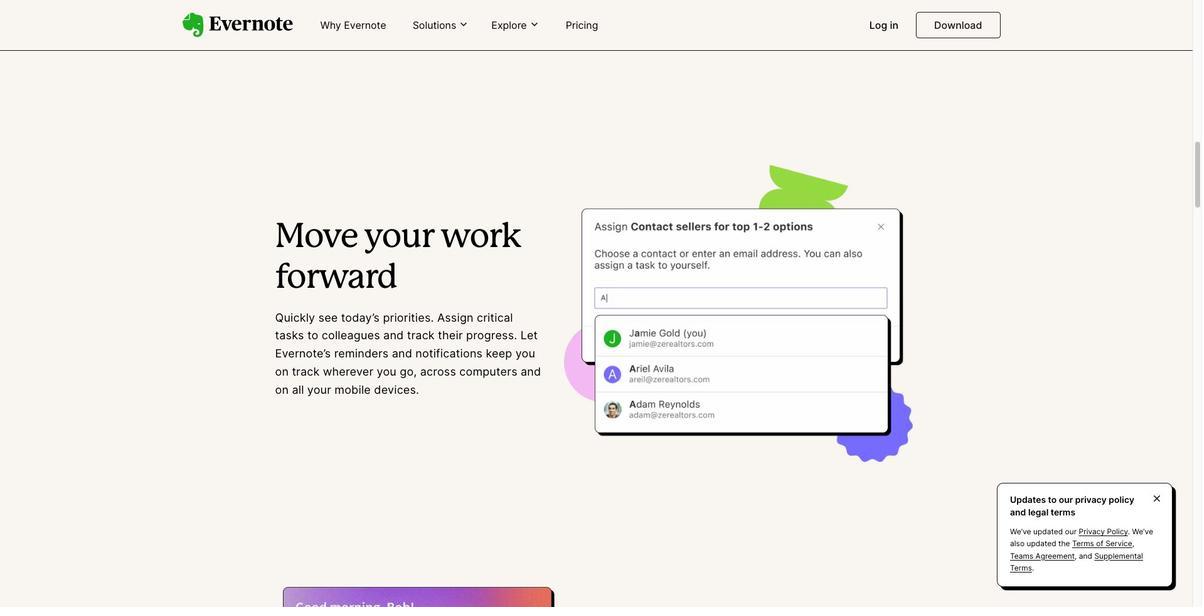 Task type: locate. For each thing, give the bounding box(es) containing it.
priorities.
[[383, 311, 434, 324]]

to inside quickly see today's priorities. assign critical tasks to colleagues and track their progress. let evernote's reminders and notifications keep you on track wherever you go, across computers and on all your mobile devices.
[[307, 329, 318, 342]]

you
[[516, 347, 535, 360], [377, 365, 397, 378]]

and down let
[[521, 365, 541, 378]]

0 horizontal spatial terms
[[1010, 563, 1032, 573]]

1 vertical spatial to
[[1048, 495, 1057, 505]]

. down teams agreement link
[[1032, 563, 1034, 573]]

teams
[[1010, 551, 1034, 561]]

solutions
[[413, 19, 456, 31]]

1 horizontal spatial to
[[1048, 495, 1057, 505]]

updated up teams agreement link
[[1027, 539, 1057, 549]]

1 vertical spatial you
[[377, 365, 397, 378]]

terms
[[1072, 539, 1094, 549], [1010, 563, 1032, 573]]

1 horizontal spatial we've
[[1132, 527, 1153, 537]]

. we've also updated the
[[1010, 527, 1153, 549]]

supplemental
[[1095, 551, 1143, 561]]

wherever
[[323, 365, 374, 378]]

0 horizontal spatial we've
[[1010, 527, 1031, 537]]

0 vertical spatial on
[[275, 365, 289, 378]]

1 horizontal spatial your
[[364, 222, 434, 254]]

critical
[[477, 311, 513, 324]]

0 vertical spatial our
[[1059, 495, 1073, 505]]

and down updates
[[1010, 507, 1026, 517]]

track down the priorities.
[[407, 329, 435, 342]]

pricing link
[[558, 14, 606, 38]]

updated up the
[[1033, 527, 1063, 537]]

why evernote link
[[313, 14, 394, 38]]

, up the "supplemental"
[[1132, 539, 1135, 549]]

1 vertical spatial your
[[307, 383, 331, 396]]

1 vertical spatial terms
[[1010, 563, 1032, 573]]

across
[[420, 365, 456, 378]]

0 vertical spatial to
[[307, 329, 318, 342]]

move your work forward
[[275, 222, 521, 294]]

0 horizontal spatial .
[[1032, 563, 1034, 573]]

and
[[383, 329, 404, 342], [392, 347, 412, 360], [521, 365, 541, 378], [1010, 507, 1026, 517], [1079, 551, 1093, 561]]

we've
[[1010, 527, 1031, 537], [1132, 527, 1153, 537]]

0 vertical spatial ,
[[1132, 539, 1135, 549]]

terms down "privacy" on the bottom right of the page
[[1072, 539, 1094, 549]]

you down let
[[516, 347, 535, 360]]

0 vertical spatial .
[[1128, 527, 1130, 537]]

computers
[[459, 365, 518, 378]]

. for .
[[1032, 563, 1034, 573]]

download
[[934, 19, 982, 31]]

terms down teams
[[1010, 563, 1032, 573]]

evernote
[[344, 19, 386, 31]]

updates to our privacy policy and legal terms
[[1010, 495, 1135, 517]]

teams agreement link
[[1010, 551, 1075, 561]]

1 vertical spatial .
[[1032, 563, 1034, 573]]

on
[[275, 365, 289, 378], [275, 383, 289, 396]]

our up the
[[1065, 527, 1077, 537]]

, down . we've also updated the
[[1075, 551, 1077, 561]]

today's
[[341, 311, 380, 324]]

why
[[320, 19, 341, 31]]

. up service
[[1128, 527, 1130, 537]]

on down evernote's
[[275, 365, 289, 378]]

explore
[[492, 19, 527, 31]]

2 we've from the left
[[1132, 527, 1153, 537]]

1 vertical spatial track
[[292, 365, 320, 378]]

0 vertical spatial you
[[516, 347, 535, 360]]

. inside . we've also updated the
[[1128, 527, 1130, 537]]

to
[[307, 329, 318, 342], [1048, 495, 1057, 505]]

forward
[[275, 263, 397, 294]]

to up evernote's
[[307, 329, 318, 342]]

mobile
[[335, 383, 371, 396]]

1 horizontal spatial .
[[1128, 527, 1130, 537]]

we've up also
[[1010, 527, 1031, 537]]

pricing
[[566, 19, 598, 31]]

reminders
[[334, 347, 389, 360]]

1 we've from the left
[[1010, 527, 1031, 537]]

0 horizontal spatial your
[[307, 383, 331, 396]]

on left all
[[275, 383, 289, 396]]

0 horizontal spatial you
[[377, 365, 397, 378]]

.
[[1128, 527, 1130, 537], [1032, 563, 1034, 573]]

progress.
[[466, 329, 517, 342]]

our
[[1059, 495, 1073, 505], [1065, 527, 1077, 537]]

1 vertical spatial ,
[[1075, 551, 1077, 561]]

track down evernote's
[[292, 365, 320, 378]]

log in link
[[862, 14, 906, 38]]

to up terms
[[1048, 495, 1057, 505]]

1 vertical spatial updated
[[1027, 539, 1057, 549]]

0 horizontal spatial to
[[307, 329, 318, 342]]

assign
[[437, 311, 474, 324]]

solutions button
[[409, 18, 473, 32]]

and inside updates to our privacy policy and legal terms
[[1010, 507, 1026, 517]]

1 horizontal spatial terms
[[1072, 539, 1094, 549]]

privacy
[[1075, 495, 1107, 505]]

0 vertical spatial your
[[364, 222, 434, 254]]

log
[[870, 19, 888, 31]]

1 vertical spatial on
[[275, 383, 289, 396]]

our up terms
[[1059, 495, 1073, 505]]

. for . we've also updated the
[[1128, 527, 1130, 537]]

updated
[[1033, 527, 1063, 537], [1027, 539, 1057, 549]]

updated inside . we've also updated the
[[1027, 539, 1057, 549]]

0 vertical spatial terms
[[1072, 539, 1094, 549]]

our inside updates to our privacy policy and legal terms
[[1059, 495, 1073, 505]]

we've inside . we've also updated the
[[1132, 527, 1153, 537]]

,
[[1132, 539, 1135, 549], [1075, 551, 1077, 561]]

you up devices.
[[377, 365, 397, 378]]

track
[[407, 329, 435, 342], [292, 365, 320, 378]]

quickly
[[275, 311, 315, 324]]

0 vertical spatial track
[[407, 329, 435, 342]]

1 vertical spatial our
[[1065, 527, 1077, 537]]

we've updated our privacy policy
[[1010, 527, 1128, 537]]

0 horizontal spatial track
[[292, 365, 320, 378]]

we've right policy
[[1132, 527, 1153, 537]]

your
[[364, 222, 434, 254], [307, 383, 331, 396]]

and down . we've also updated the
[[1079, 551, 1093, 561]]



Task type: vqa. For each thing, say whether or not it's contained in the screenshot.
Log
yes



Task type: describe. For each thing, give the bounding box(es) containing it.
their
[[438, 329, 463, 342]]

your inside move your work forward
[[364, 222, 434, 254]]

agreement
[[1036, 551, 1075, 561]]

0 vertical spatial updated
[[1033, 527, 1063, 537]]

log in
[[870, 19, 899, 31]]

updates
[[1010, 495, 1046, 505]]

terms of service link
[[1072, 539, 1132, 549]]

of
[[1096, 539, 1104, 549]]

our for privacy
[[1065, 527, 1077, 537]]

let
[[521, 329, 538, 342]]

privacy policy link
[[1079, 527, 1128, 537]]

to inside updates to our privacy policy and legal terms
[[1048, 495, 1057, 505]]

policy
[[1109, 495, 1135, 505]]

quickly see today's priorities. assign critical tasks to colleagues and track their progress. let evernote's reminders and notifications keep you on track wherever you go, across computers and on all your mobile devices.
[[275, 311, 541, 396]]

1 on from the top
[[275, 365, 289, 378]]

and inside 'terms of service , teams agreement , and'
[[1079, 551, 1093, 561]]

all
[[292, 383, 304, 396]]

and up go,
[[392, 347, 412, 360]]

1 horizontal spatial track
[[407, 329, 435, 342]]

evernote logo image
[[182, 13, 293, 38]]

supplemental terms
[[1010, 551, 1143, 573]]

all-in-one illustration image
[[275, 0, 629, 65]]

terms of service , teams agreement , and
[[1010, 539, 1135, 561]]

why evernote
[[320, 19, 386, 31]]

policy
[[1107, 527, 1128, 537]]

also
[[1010, 539, 1025, 549]]

0 horizontal spatial ,
[[1075, 551, 1077, 561]]

terms inside supplemental terms
[[1010, 563, 1032, 573]]

your inside quickly see today's priorities. assign critical tasks to colleagues and track their progress. let evernote's reminders and notifications keep you on track wherever you go, across computers and on all your mobile devices.
[[307, 383, 331, 396]]

devices.
[[374, 383, 419, 396]]

the
[[1059, 539, 1070, 549]]

keep
[[486, 347, 512, 360]]

privacy
[[1079, 527, 1105, 537]]

supplemental terms link
[[1010, 551, 1143, 573]]

our for privacy
[[1059, 495, 1073, 505]]

terms
[[1051, 507, 1076, 517]]

tasks
[[275, 329, 304, 342]]

evernote's
[[275, 347, 331, 360]]

terms inside 'terms of service , teams agreement , and'
[[1072, 539, 1094, 549]]

service
[[1106, 539, 1132, 549]]

in
[[890, 19, 899, 31]]

explore button
[[488, 18, 543, 32]]

work
[[440, 222, 521, 254]]

notifications
[[416, 347, 483, 360]]

colleagues
[[322, 329, 380, 342]]

go,
[[400, 365, 417, 378]]

easy-search screen image
[[275, 578, 629, 607]]

see
[[319, 311, 338, 324]]

download link
[[916, 12, 1001, 38]]

2 on from the top
[[275, 383, 289, 396]]

assign-tasks screen image
[[564, 165, 918, 477]]

1 horizontal spatial you
[[516, 347, 535, 360]]

legal
[[1028, 507, 1049, 517]]

and down the priorities.
[[383, 329, 404, 342]]

move
[[275, 222, 358, 254]]

1 horizontal spatial ,
[[1132, 539, 1135, 549]]



